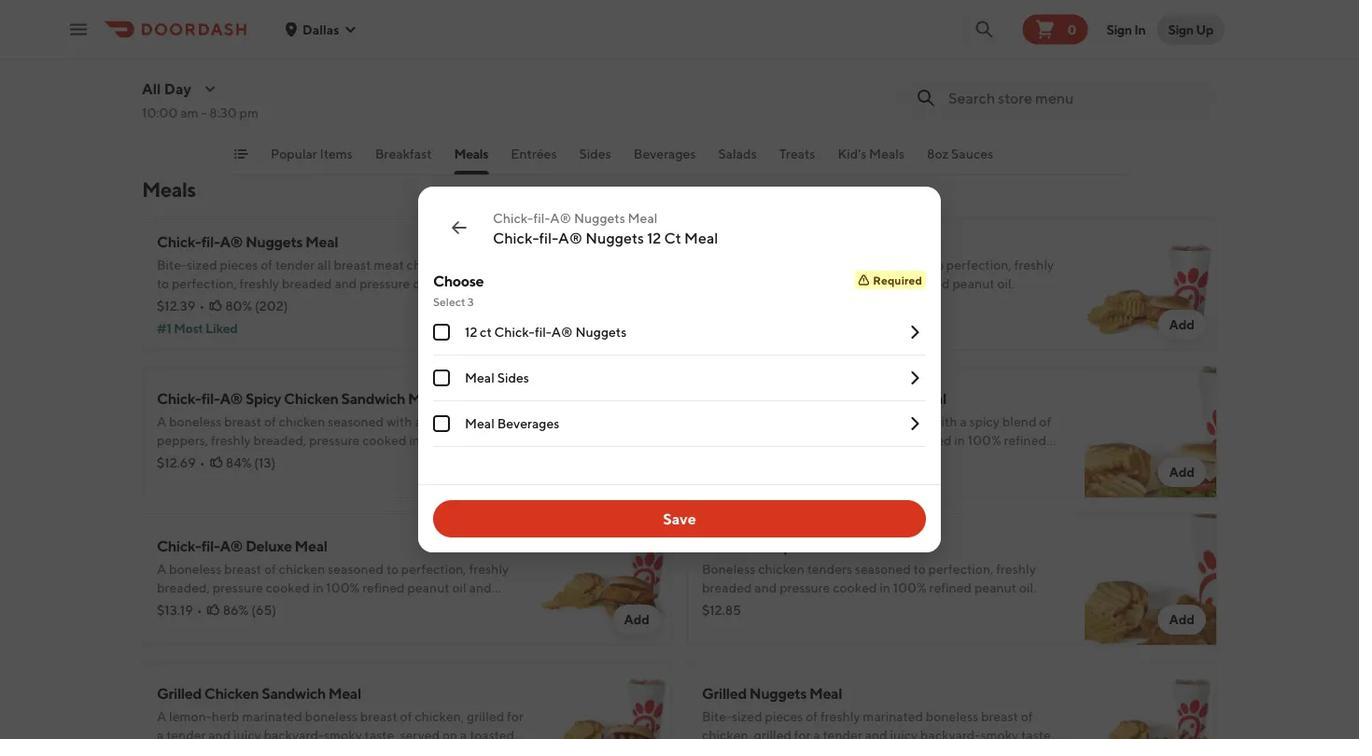 Task type: describe. For each thing, give the bounding box(es) containing it.
#1
[[157, 321, 171, 336]]

84% (13)
[[226, 455, 276, 471]]

open menu image
[[67, 18, 90, 41]]

oil. inside chick-n-strips® meal boneless chicken tenders seasoned to perfection, freshly breaded and pressure cooked in 100% refined peanut oil. $12.85
[[1020, 580, 1037, 596]]

2 count, from the left
[[410, 295, 447, 310]]

0 vertical spatial on
[[286, 452, 301, 467]]

0 vertical spatial beverages
[[634, 146, 696, 162]]

a® down sides button
[[559, 229, 583, 247]]

breast inside the chick-fil-a® spicy chicken sandwich meal a boneless breast of chicken seasoned with a spicy blend of peppers, freshly breaded, pressure cooked in 100% refined peanut oil and served on a toasted, buttered bun with dill pickle chips. also available on a multigrain bun.
[[224, 414, 262, 430]]

and inside the chick-fil-a® spicy chicken sandwich meal a boneless breast of chicken seasoned with a spicy blend of peppers, freshly breaded, pressure cooked in 100% refined peanut oil and served on a toasted, buttered bun with dill pickle chips. also available on a multigrain bun.
[[219, 452, 241, 467]]

0 button
[[1023, 14, 1088, 44]]

nuggets inside choose group
[[576, 325, 627, 340]]

blend
[[457, 414, 492, 430]]

a inside chick-fil-a® sandwich meal a boneless breast of chicken seasoned to perfection, freshly breaded, pressure cooked in 100% refined peanut oil.
[[702, 257, 712, 273]]

served for sandwich
[[400, 728, 440, 740]]

herb
[[212, 709, 239, 725]]

choose select 3
[[433, 272, 484, 308]]

breakfast button
[[375, 145, 432, 175]]

spicy inside the chick-fil-a® spicy chicken sandwich meal a boneless breast of chicken seasoned with a spicy blend of peppers, freshly breaded, pressure cooked in 100% refined peanut oil and served on a toasted, buttered bun with dill pickle chips. also available on a multigrain bun.
[[246, 390, 281, 408]]

sandwich inside chick-fil-a® sandwich meal a boneless breast of chicken seasoned to perfection, freshly breaded, pressure cooked in 100% refined peanut oil.
[[791, 233, 855, 251]]

bun.
[[406, 470, 433, 486]]

juicy inside grilled nuggets meal bite-sized pieces of freshly marinated boneless breast of chicken, grilled for a tender and juicy backyard-smoky taste
[[890, 728, 918, 740]]

$12.39
[[157, 298, 195, 314]]

bun
[[419, 452, 442, 467]]

a inside grilled chicken sandwich meal a lemon-herb marinated boneless breast of chicken, grilled for a tender and juicy backyard-smoky taste, served on a toaste
[[157, 709, 166, 725]]

fruit
[[774, 39, 799, 54]]

a nutritious fruit mix made with chopped pieces of red and green apples, mandarin orange segments, fresh strawberry slices, and blueberries, served chilled. prepared fresh daily.
[[702, 39, 1047, 92]]

breast inside chick-fil-a® sandwich meal a boneless breast of chicken seasoned to perfection, freshly breaded, pressure cooked in 100% refined peanut oil.
[[770, 257, 807, 273]]

in
[[1135, 21, 1146, 37]]

sides inside choose group
[[497, 370, 529, 386]]

refined inside chick-fil-a® nuggets meal bite-sized pieces of tender all breast meat chicken, seasoned to perfection, freshly breaded and pressure cooked in 100% refined peanut oil. available in 8-count, 12-count, or 30-count entrées with choice of dipping sauce.
[[157, 295, 199, 310]]

smoky inside grilled chicken sandwich meal a lemon-herb marinated boneless breast of chicken, grilled for a tender and juicy backyard-smoky taste, served on a toaste
[[324, 728, 362, 740]]

chopped
[[890, 39, 943, 54]]

breast inside grilled nuggets meal bite-sized pieces of freshly marinated boneless breast of chicken, grilled for a tender and juicy backyard-smoky taste
[[981, 709, 1019, 725]]

smoky inside grilled nuggets meal bite-sized pieces of freshly marinated boneless breast of chicken, grilled for a tender and juicy backyard-smoky taste
[[981, 728, 1019, 740]]

boneless
[[702, 562, 756, 577]]

tender inside grilled nuggets meal bite-sized pieces of freshly marinated boneless breast of chicken, grilled for a tender and juicy backyard-smoky taste
[[823, 728, 863, 740]]

save button
[[433, 501, 926, 538]]

entrées button
[[511, 145, 557, 175]]

entrées
[[511, 146, 557, 162]]

with left dill at left bottom
[[445, 452, 471, 467]]

taste,
[[365, 728, 397, 740]]

refined inside the chick-fil-a® spicy chicken sandwich meal a boneless breast of chicken seasoned with a spicy blend of peppers, freshly breaded, pressure cooked in 100% refined peanut oil and served on a toasted, buttered bun with dill pickle chips. also available on a multigrain bun.
[[459, 433, 502, 448]]

sign up link
[[1157, 14, 1225, 44]]

breast inside grilled chicken sandwich meal a lemon-herb marinated boneless breast of chicken, grilled for a tender and juicy backyard-smoky taste, served on a toaste
[[360, 709, 398, 725]]

100% inside chick-fil-a® nuggets meal bite-sized pieces of tender all breast meat chicken, seasoned to perfection, freshly breaded and pressure cooked in 100% refined peanut oil. available in 8-count, 12-count, or 30-count entrées with choice of dipping sauce.
[[473, 276, 507, 291]]

$12.39 •
[[157, 298, 205, 314]]

fil- for chick-fil-a® nuggets meal bite-sized pieces of tender all breast meat chicken, seasoned to perfection, freshly breaded and pressure cooked in 100% refined peanut oil. available in 8-count, 12-count, or 30-count entrées with choice of dipping sauce.
[[201, 233, 220, 251]]

add for spicy chicken sandwich deluxe meal
[[1170, 465, 1195, 480]]

8oz sauces button
[[927, 145, 994, 175]]

all
[[318, 257, 331, 273]]

yogurt
[[200, 14, 245, 32]]

add for chick-fil-a® deluxe meal
[[624, 612, 650, 628]]

dialog containing chick-fil-a® nuggets 12 ct meal
[[418, 187, 941, 553]]

berries
[[470, 39, 511, 54]]

treats button
[[780, 145, 816, 175]]

a® for chick-fil-a® spicy chicken sandwich meal a boneless breast of chicken seasoned with a spicy blend of peppers, freshly breaded, pressure cooked in 100% refined peanut oil and served on a toasted, buttered bun with dill pickle chips. also available on a multigrain bun.
[[220, 390, 243, 408]]

dill
[[473, 452, 492, 467]]

for inside grilled chicken sandwich meal a lemon-herb marinated boneless breast of chicken, grilled for a tender and juicy backyard-smoky taste, served on a toaste
[[507, 709, 524, 725]]

meal inside chick-fil-a® nuggets meal bite-sized pieces of tender all breast meat chicken, seasoned to perfection, freshly breaded and pressure cooked in 100% refined peanut oil. available in 8-count, 12-count, or 30-count entrées with choice of dipping sauce.
[[305, 233, 338, 251]]

0 vertical spatial greek
[[157, 14, 198, 32]]

12 ct Chick-fil-A® Nuggets checkbox
[[433, 324, 450, 341]]

choose
[[433, 272, 484, 290]]

sides button
[[580, 145, 611, 175]]

bean
[[296, 39, 326, 54]]

creamy,
[[157, 39, 206, 54]]

peanut inside chick-fil-a® sandwich meal a boneless breast of chicken seasoned to perfection, freshly breaded, pressure cooked in 100% refined peanut oil.
[[953, 276, 995, 291]]

chick- for chick-fil-a® spicy chicken sandwich meal a boneless breast of chicken seasoned with a spicy blend of peppers, freshly breaded, pressure cooked in 100% refined peanut oil and served on a toasted, buttered bun with dill pickle chips. also available on a multigrain bun.
[[157, 390, 201, 408]]

refined inside chick-n-strips® meal boneless chicken tenders seasoned to perfection, freshly breaded and pressure cooked in 100% refined peanut oil. $12.85
[[930, 580, 972, 596]]

• for chick-fil-a® deluxe meal
[[197, 603, 202, 618]]

in inside the chick-fil-a® spicy chicken sandwich meal a boneless breast of chicken seasoned with a spicy blend of peppers, freshly breaded, pressure cooked in 100% refined peanut oil and served on a toasted, buttered bun with dill pickle chips. also available on a multigrain bun.
[[409, 433, 420, 448]]

backyard- inside grilled chicken sandwich meal a lemon-herb marinated boneless breast of chicken, grilled for a tender and juicy backyard-smoky taste, served on a toaste
[[264, 728, 324, 740]]

all
[[142, 80, 161, 98]]

spicy chicken sandwich deluxe meal image
[[1085, 366, 1218, 499]]

kid's meals button
[[838, 145, 905, 175]]

a® for chick-fil-a® nuggets meal chick-fil-a® nuggets 12 ct meal
[[550, 211, 572, 226]]

a® for chick-fil-a® nuggets meal bite-sized pieces of tender all breast meat chicken, seasoned to perfection, freshly breaded and pressure cooked in 100% refined peanut oil. available in 8-count, 12-count, or 30-count entrées with choice of dipping sauce.
[[220, 233, 243, 251]]

sign for sign up
[[1169, 21, 1194, 37]]

a® for chick-fil-a® deluxe meal
[[220, 537, 243, 555]]

sign in link
[[1096, 11, 1157, 48]]

breaded inside chick-fil-a® nuggets meal bite-sized pieces of tender all breast meat chicken, seasoned to perfection, freshly breaded and pressure cooked in 100% refined peanut oil. available in 8-count, 12-count, or 30-count entrées with choice of dipping sauce.
[[282, 276, 332, 291]]

dallas
[[303, 21, 340, 37]]

strips®
[[761, 537, 812, 555]]

chicken, inside grilled chicken sandwich meal a lemon-herb marinated boneless breast of chicken, grilled for a tender and juicy backyard-smoky taste, served on a toaste
[[415, 709, 464, 725]]

freshly inside grilled nuggets meal bite-sized pieces of freshly marinated boneless breast of chicken, grilled for a tender and juicy backyard-smoky taste
[[821, 709, 861, 725]]

on inside grilled chicken sandwich meal a lemon-herb marinated boneless breast of chicken, grilled for a tender and juicy backyard-smoky taste, served on a toaste
[[443, 728, 458, 740]]

your
[[182, 57, 208, 73]]

and inside chick-n-strips® meal boneless chicken tenders seasoned to perfection, freshly breaded and pressure cooked in 100% refined peanut oil. $12.85
[[755, 580, 777, 596]]

chicken inside the chick-fil-a® spicy chicken sandwich meal a boneless breast of chicken seasoned with a spicy blend of peppers, freshly breaded, pressure cooked in 100% refined peanut oil and served on a toasted, buttered bun with dill pickle chips. also available on a multigrain bun.
[[284, 390, 339, 408]]

chick-fil-a® sandwich meal a boneless breast of chicken seasoned to perfection, freshly breaded, pressure cooked in 100% refined peanut oil.
[[702, 233, 1055, 291]]

• for chick-fil-a® spicy chicken sandwich meal
[[200, 455, 205, 471]]

toppings.
[[268, 57, 323, 73]]

add button for spicy chicken sandwich deluxe meal
[[1158, 458, 1207, 487]]

to inside chick-fil-a® sandwich meal a boneless breast of chicken seasoned to perfection, freshly breaded, pressure cooked in 100% refined peanut oil.
[[932, 257, 944, 273]]

80% (202)
[[225, 298, 288, 314]]

grilled inside grilled chicken sandwich meal a lemon-herb marinated boneless breast of chicken, grilled for a tender and juicy backyard-smoky taste, served on a toaste
[[467, 709, 505, 725]]

strawberry
[[982, 57, 1045, 73]]

bite- inside grilled nuggets meal bite-sized pieces of freshly marinated boneless breast of chicken, grilled for a tender and juicy backyard-smoky taste
[[702, 709, 732, 725]]

add for chick-fil-a® nuggets meal
[[624, 317, 650, 332]]

8oz
[[927, 146, 949, 162]]

peppers,
[[157, 433, 208, 448]]

and inside grilled nuggets meal bite-sized pieces of freshly marinated boneless breast of chicken, grilled for a tender and juicy backyard-smoky taste
[[865, 728, 888, 740]]

8-
[[338, 295, 351, 310]]

chick-fil-a® nuggets meal bite-sized pieces of tender all breast meat chicken, seasoned to perfection, freshly breaded and pressure cooked in 100% refined peanut oil. available in 8-count, 12-count, or 30-count entrées with choice of dipping sauce.
[[157, 233, 522, 329]]

pieces inside grilled nuggets meal bite-sized pieces of freshly marinated boneless breast of chicken, grilled for a tender and juicy backyard-smoky taste
[[765, 709, 804, 725]]

seasoned inside chick-fil-a® sandwich meal a boneless breast of chicken seasoned to perfection, freshly breaded, pressure cooked in 100% refined peanut oil.
[[873, 257, 929, 273]]

1 vertical spatial fresh
[[950, 57, 980, 73]]

chick-fil-a® deluxe meal image
[[540, 514, 672, 646]]

spicy chicken sandwich deluxe meal
[[702, 390, 947, 408]]

spicy
[[425, 414, 455, 430]]

perfection, inside chick-n-strips® meal boneless chicken tenders seasoned to perfection, freshly breaded and pressure cooked in 100% refined peanut oil. $12.85
[[929, 562, 994, 577]]

of inside grilled chicken sandwich meal a lemon-herb marinated boneless breast of chicken, grilled for a tender and juicy backyard-smoky taste, served on a toaste
[[400, 709, 412, 725]]

sauce.
[[338, 313, 375, 329]]

greek yogurt parfait creamy, organic vanilla bean greek yogurt with fresh berries and your choice of toppings. $6.49
[[157, 14, 511, 95]]

or
[[450, 295, 462, 310]]

breast inside chick-fil-a® nuggets meal bite-sized pieces of tender all breast meat chicken, seasoned to perfection, freshly breaded and pressure cooked in 100% refined peanut oil. available in 8-count, 12-count, or 30-count entrées with choice of dipping sauce.
[[334, 257, 371, 273]]

tender inside grilled chicken sandwich meal a lemon-herb marinated boneless breast of chicken, grilled for a tender and juicy backyard-smoky taste, served on a toaste
[[166, 728, 206, 740]]

84%
[[226, 455, 252, 471]]

grilled nuggets meal bite-sized pieces of freshly marinated boneless breast of chicken, grilled for a tender and juicy backyard-smoky taste
[[702, 685, 1054, 740]]

sign for sign in
[[1107, 21, 1133, 37]]

apples,
[[739, 57, 781, 73]]

add button for chick-n-strips® meal
[[1158, 605, 1207, 635]]

salads button
[[719, 145, 757, 175]]

required
[[874, 274, 923, 287]]

chicken inside chick-fil-a® sandwich meal a boneless breast of chicken seasoned to perfection, freshly breaded, pressure cooked in 100% refined peanut oil.
[[824, 257, 871, 273]]

sauces
[[952, 146, 994, 162]]

choice inside chick-fil-a® nuggets meal bite-sized pieces of tender all breast meat chicken, seasoned to perfection, freshly breaded and pressure cooked in 100% refined peanut oil. available in 8-count, 12-count, or 30-count entrées with choice of dipping sauce.
[[233, 313, 272, 329]]

-
[[201, 105, 207, 120]]

breaded, inside chick-fil-a® sandwich meal a boneless breast of chicken seasoned to perfection, freshly breaded, pressure cooked in 100% refined peanut oil.
[[702, 276, 755, 291]]

freshly inside the chick-fil-a® spicy chicken sandwich meal a boneless breast of chicken seasoned with a spicy blend of peppers, freshly breaded, pressure cooked in 100% refined peanut oil and served on a toasted, buttered bun with dill pickle chips. also available on a multigrain bun.
[[211, 433, 251, 448]]

cooked inside chick-fil-a® nuggets meal bite-sized pieces of tender all breast meat chicken, seasoned to perfection, freshly breaded and pressure cooked in 100% refined peanut oil. available in 8-count, 12-count, or 30-count entrées with choice of dipping sauce.
[[413, 276, 457, 291]]

Meal Sides checkbox
[[433, 370, 450, 387]]

also
[[232, 470, 258, 486]]

$13.19
[[157, 603, 193, 618]]

red
[[1001, 39, 1021, 54]]

#1 most liked
[[157, 321, 238, 336]]

80%
[[225, 298, 252, 314]]

1 vertical spatial greek
[[328, 39, 365, 54]]

ct
[[480, 325, 492, 340]]

organic
[[208, 39, 253, 54]]

meal inside chick-fil-a® sandwich meal a boneless breast of chicken seasoned to perfection, freshly breaded, pressure cooked in 100% refined peanut oil.
[[858, 233, 890, 251]]

with inside chick-fil-a® nuggets meal bite-sized pieces of tender all breast meat chicken, seasoned to perfection, freshly breaded and pressure cooked in 100% refined peanut oil. available in 8-count, 12-count, or 30-count entrées with choice of dipping sauce.
[[204, 313, 230, 329]]

pressure inside chick-fil-a® sandwich meal a boneless breast of chicken seasoned to perfection, freshly breaded, pressure cooked in 100% refined peanut oil.
[[758, 276, 809, 291]]

served for fruit
[[838, 76, 878, 92]]

3
[[468, 295, 474, 308]]

breaded inside chick-n-strips® meal boneless chicken tenders seasoned to perfection, freshly breaded and pressure cooked in 100% refined peanut oil. $12.85
[[702, 580, 752, 596]]

beverages inside choose group
[[497, 416, 560, 431]]

popular items
[[271, 146, 353, 162]]

and inside grilled chicken sandwich meal a lemon-herb marinated boneless breast of chicken, grilled for a tender and juicy backyard-smoky taste, served on a toaste
[[208, 728, 231, 740]]

and inside chick-fil-a® nuggets meal bite-sized pieces of tender all breast meat chicken, seasoned to perfection, freshly breaded and pressure cooked in 100% refined peanut oil. available in 8-count, 12-count, or 30-count entrées with choice of dipping sauce.
[[335, 276, 357, 291]]

cooked inside chick-fil-a® sandwich meal a boneless breast of chicken seasoned to perfection, freshly breaded, pressure cooked in 100% refined peanut oil.
[[811, 276, 856, 291]]

$12.69 •
[[157, 455, 205, 471]]

boneless inside chick-fil-a® sandwich meal a boneless breast of chicken seasoned to perfection, freshly breaded, pressure cooked in 100% refined peanut oil.
[[714, 257, 767, 273]]

chick-fil-a® sandwich meal image
[[1085, 219, 1218, 351]]

freshly inside chick-fil-a® nuggets meal bite-sized pieces of tender all breast meat chicken, seasoned to perfection, freshly breaded and pressure cooked in 100% refined peanut oil. available in 8-count, 12-count, or 30-count entrées with choice of dipping sauce.
[[240, 276, 279, 291]]

oil. inside chick-fil-a® sandwich meal a boneless breast of chicken seasoned to perfection, freshly breaded, pressure cooked in 100% refined peanut oil.
[[998, 276, 1015, 291]]

chick- inside choose group
[[494, 325, 535, 340]]

pickle
[[157, 470, 192, 486]]

peanut inside chick-fil-a® nuggets meal bite-sized pieces of tender all breast meat chicken, seasoned to perfection, freshly breaded and pressure cooked in 100% refined peanut oil. available in 8-count, 12-count, or 30-count entrées with choice of dipping sauce.
[[202, 295, 244, 310]]

sandwich inside grilled chicken sandwich meal a lemon-herb marinated boneless breast of chicken, grilled for a tender and juicy backyard-smoky taste, served on a toaste
[[262, 685, 326, 703]]

lemon-
[[169, 709, 212, 725]]

marinated inside grilled chicken sandwich meal a lemon-herb marinated boneless breast of chicken, grilled for a tender and juicy backyard-smoky taste, served on a toaste
[[242, 709, 302, 725]]

dipping
[[290, 313, 335, 329]]

pieces for made
[[946, 39, 984, 54]]

am
[[180, 105, 199, 120]]

meal inside grilled nuggets meal bite-sized pieces of freshly marinated boneless breast of chicken, grilled for a tender and juicy backyard-smoky taste
[[810, 685, 842, 703]]

back image
[[448, 217, 471, 239]]

chicken for grilled chicken sandwich meal a lemon-herb marinated boneless breast of chicken, grilled for a tender and juicy backyard-smoky taste, served on a toaste
[[204, 685, 259, 703]]

meal inside grilled chicken sandwich meal a lemon-herb marinated boneless breast of chicken, grilled for a tender and juicy backyard-smoky taste, served on a toaste
[[328, 685, 361, 703]]

treats
[[780, 146, 816, 162]]

breaded, inside the chick-fil-a® spicy chicken sandwich meal a boneless breast of chicken seasoned with a spicy blend of peppers, freshly breaded, pressure cooked in 100% refined peanut oil and served on a toasted, buttered bun with dill pickle chips. also available on a multigrain bun.
[[254, 433, 307, 448]]

chick-fil-a® spicy chicken sandwich meal image
[[540, 366, 672, 499]]

with inside a nutritious fruit mix made with chopped pieces of red and green apples, mandarin orange segments, fresh strawberry slices, and blueberries, served chilled. prepared fresh daily.
[[861, 39, 887, 54]]

vanilla
[[255, 39, 293, 54]]

of inside chick-fil-a® sandwich meal a boneless breast of chicken seasoned to perfection, freshly breaded, pressure cooked in 100% refined peanut oil.
[[810, 257, 822, 273]]

in inside chick-n-strips® meal boneless chicken tenders seasoned to perfection, freshly breaded and pressure cooked in 100% refined peanut oil. $12.85
[[880, 580, 891, 596]]

add for chick-fil-a® sandwich meal
[[1170, 317, 1195, 332]]

blueberries,
[[765, 76, 835, 92]]

grilled for grilled chicken sandwich meal
[[157, 685, 202, 703]]

chick-fil-a® deluxe meal
[[157, 537, 328, 555]]

chicken inside chick-n-strips® meal boneless chicken tenders seasoned to perfection, freshly breaded and pressure cooked in 100% refined peanut oil. $12.85
[[758, 562, 805, 577]]

boneless inside grilled nuggets meal bite-sized pieces of freshly marinated boneless breast of chicken, grilled for a tender and juicy backyard-smoky taste
[[926, 709, 979, 725]]

chicken, inside chick-fil-a® nuggets meal bite-sized pieces of tender all breast meat chicken, seasoned to perfection, freshly breaded and pressure cooked in 100% refined peanut oil. available in 8-count, 12-count, or 30-count entrées with choice of dipping sauce.
[[407, 257, 456, 273]]

with up buttered
[[387, 414, 412, 430]]

grilled inside grilled nuggets meal bite-sized pieces of freshly marinated boneless breast of chicken, grilled for a tender and juicy backyard-smoky taste
[[754, 728, 792, 740]]

items
[[320, 146, 353, 162]]

of inside a nutritious fruit mix made with chopped pieces of red and green apples, mandarin orange segments, fresh strawberry slices, and blueberries, served chilled. prepared fresh daily.
[[987, 39, 999, 54]]

all day
[[142, 80, 191, 98]]

nuggets inside grilled nuggets meal bite-sized pieces of freshly marinated boneless breast of chicken, grilled for a tender and juicy backyard-smoky taste
[[750, 685, 807, 703]]

sized inside grilled nuggets meal bite-sized pieces of freshly marinated boneless breast of chicken, grilled for a tender and juicy backyard-smoky taste
[[732, 709, 763, 725]]

chicken for spicy chicken sandwich deluxe meal
[[741, 390, 795, 408]]

chick- for chick-fil-a® nuggets meal bite-sized pieces of tender all breast meat chicken, seasoned to perfection, freshly breaded and pressure cooked in 100% refined peanut oil. available in 8-count, 12-count, or 30-count entrées with choice of dipping sauce.
[[157, 233, 201, 251]]



Task type: locate. For each thing, give the bounding box(es) containing it.
2 horizontal spatial chicken
[[741, 390, 795, 408]]

nuggets inside chick-fil-a® nuggets meal bite-sized pieces of tender all breast meat chicken, seasoned to perfection, freshly breaded and pressure cooked in 100% refined peanut oil. available in 8-count, 12-count, or 30-count entrées with choice of dipping sauce.
[[246, 233, 303, 251]]

seasoned up required
[[873, 257, 929, 273]]

a inside grilled nuggets meal bite-sized pieces of freshly marinated boneless breast of chicken, grilled for a tender and juicy backyard-smoky taste
[[814, 728, 821, 740]]

1 horizontal spatial backyard-
[[921, 728, 981, 740]]

deluxe
[[865, 390, 911, 408], [246, 537, 292, 555]]

grilled
[[157, 685, 202, 703], [702, 685, 747, 703]]

0 horizontal spatial spicy
[[246, 390, 281, 408]]

sides up meal beverages
[[497, 370, 529, 386]]

freshly inside chick-n-strips® meal boneless chicken tenders seasoned to perfection, freshly breaded and pressure cooked in 100% refined peanut oil. $12.85
[[997, 562, 1036, 577]]

in inside chick-fil-a® sandwich meal a boneless breast of chicken seasoned to perfection, freshly breaded, pressure cooked in 100% refined peanut oil.
[[858, 276, 869, 291]]

chick- for chick-fil-a® sandwich meal a boneless breast of chicken seasoned to perfection, freshly breaded, pressure cooked in 100% refined peanut oil.
[[702, 233, 747, 251]]

a inside the chick-fil-a® spicy chicken sandwich meal a boneless breast of chicken seasoned with a spicy blend of peppers, freshly breaded, pressure cooked in 100% refined peanut oil and served on a toasted, buttered bun with dill pickle chips. also available on a multigrain bun.
[[157, 414, 166, 430]]

0 horizontal spatial to
[[157, 276, 169, 291]]

1 horizontal spatial beverages
[[634, 146, 696, 162]]

with up orange
[[861, 39, 887, 54]]

sign left up
[[1169, 21, 1194, 37]]

grilled down $12.85 on the bottom
[[702, 685, 747, 703]]

meals
[[454, 146, 489, 162], [870, 146, 905, 162], [142, 177, 196, 202]]

made
[[825, 39, 859, 54]]

2 vertical spatial chicken,
[[702, 728, 752, 740]]

1 horizontal spatial fresh
[[950, 57, 980, 73]]

seasoned
[[459, 257, 515, 273], [873, 257, 929, 273], [328, 414, 384, 430], [855, 562, 911, 577]]

add button for chick-fil-a® deluxe meal
[[613, 605, 661, 635]]

freshly inside chick-fil-a® sandwich meal a boneless breast of chicken seasoned to perfection, freshly breaded, pressure cooked in 100% refined peanut oil.
[[1015, 257, 1055, 273]]

grilled for grilled nuggets meal
[[702, 685, 747, 703]]

1 horizontal spatial count,
[[410, 295, 447, 310]]

fresh
[[438, 39, 468, 54], [950, 57, 980, 73], [984, 76, 1014, 92]]

a®
[[550, 211, 572, 226], [559, 229, 583, 247], [220, 233, 243, 251], [765, 233, 788, 251], [552, 325, 573, 340], [220, 390, 243, 408], [220, 537, 243, 555]]

1 horizontal spatial to
[[914, 562, 926, 577]]

beverages button
[[634, 145, 696, 175]]

a® for chick-fil-a® sandwich meal a boneless breast of chicken seasoned to perfection, freshly breaded, pressure cooked in 100% refined peanut oil.
[[765, 233, 788, 251]]

served inside the chick-fil-a® spicy chicken sandwich meal a boneless breast of chicken seasoned with a spicy blend of peppers, freshly breaded, pressure cooked in 100% refined peanut oil and served on a toasted, buttered bun with dill pickle chips. also available on a multigrain bun.
[[244, 452, 284, 467]]

100% inside chick-fil-a® sandwich meal a boneless breast of chicken seasoned to perfection, freshly breaded, pressure cooked in 100% refined peanut oil.
[[872, 276, 905, 291]]

1 vertical spatial oil.
[[247, 295, 264, 310]]

juicy
[[234, 728, 261, 740], [890, 728, 918, 740]]

2 vertical spatial oil.
[[1020, 580, 1037, 596]]

sandwich inside the chick-fil-a® spicy chicken sandwich meal a boneless breast of chicken seasoned with a spicy blend of peppers, freshly breaded, pressure cooked in 100% refined peanut oil and served on a toasted, buttered bun with dill pickle chips. also available on a multigrain bun.
[[341, 390, 405, 408]]

1 horizontal spatial chicken
[[758, 562, 805, 577]]

1 vertical spatial breaded,
[[254, 433, 307, 448]]

chicken inside grilled chicken sandwich meal a lemon-herb marinated boneless breast of chicken, grilled for a tender and juicy backyard-smoky taste, served on a toaste
[[204, 685, 259, 703]]

1 horizontal spatial pieces
[[765, 709, 804, 725]]

breast
[[334, 257, 371, 273], [770, 257, 807, 273], [224, 414, 262, 430], [360, 709, 398, 725], [981, 709, 1019, 725]]

meal inside the chick-fil-a® spicy chicken sandwich meal a boneless breast of chicken seasoned with a spicy blend of peppers, freshly breaded, pressure cooked in 100% refined peanut oil and served on a toasted, buttered bun with dill pickle chips. also available on a multigrain bun.
[[408, 390, 441, 408]]

0 vertical spatial •
[[199, 298, 205, 314]]

2 juicy from the left
[[890, 728, 918, 740]]

2 vertical spatial fresh
[[984, 76, 1014, 92]]

smoky
[[324, 728, 362, 740], [981, 728, 1019, 740]]

30-
[[465, 295, 487, 310]]

0 vertical spatial perfection,
[[947, 257, 1012, 273]]

served down orange
[[838, 76, 878, 92]]

grilled chicken sandwich meal image
[[540, 661, 672, 740]]

meals inside button
[[870, 146, 905, 162]]

spicy
[[246, 390, 281, 408], [702, 390, 738, 408]]

sign inside sign up link
[[1169, 21, 1194, 37]]

meal sides
[[465, 370, 529, 386]]

10:00 am - 8:30 pm
[[142, 105, 259, 120]]

choose group
[[433, 271, 926, 447]]

seasoned inside chick-fil-a® nuggets meal bite-sized pieces of tender all breast meat chicken, seasoned to perfection, freshly breaded and pressure cooked in 100% refined peanut oil. available in 8-count, 12-count, or 30-count entrées with choice of dipping sauce.
[[459, 257, 515, 273]]

sign inside sign in link
[[1107, 21, 1133, 37]]

1 vertical spatial sides
[[497, 370, 529, 386]]

1 vertical spatial chicken
[[279, 414, 325, 430]]

grilled chicken sandwich meal a lemon-herb marinated boneless breast of chicken, grilled for a tender and juicy backyard-smoky taste, served on a toaste
[[157, 685, 524, 740]]

oil. inside chick-fil-a® nuggets meal bite-sized pieces of tender all breast meat chicken, seasoned to perfection, freshly breaded and pressure cooked in 100% refined peanut oil. available in 8-count, 12-count, or 30-count entrées with choice of dipping sauce.
[[247, 295, 264, 310]]

marinated inside grilled nuggets meal bite-sized pieces of freshly marinated boneless breast of chicken, grilled for a tender and juicy backyard-smoky taste
[[863, 709, 924, 725]]

0 horizontal spatial pieces
[[220, 257, 258, 273]]

pieces for meal
[[220, 257, 258, 273]]

1 vertical spatial grilled
[[754, 728, 792, 740]]

fil- inside choose group
[[535, 325, 552, 340]]

1 horizontal spatial sized
[[732, 709, 763, 725]]

chilled.
[[881, 76, 923, 92]]

and inside greek yogurt parfait creamy, organic vanilla bean greek yogurt with fresh berries and your choice of toppings. $6.49
[[157, 57, 179, 73]]

meal beverages
[[465, 416, 560, 431]]

0 horizontal spatial grilled
[[467, 709, 505, 725]]

0 horizontal spatial meals
[[142, 177, 196, 202]]

12 inside chick-fil-a® nuggets meal chick-fil-a® nuggets 12 ct meal
[[647, 229, 662, 247]]

• right $12.69
[[200, 455, 205, 471]]

2 spicy from the left
[[702, 390, 738, 408]]

grilled nuggets meal image
[[1085, 661, 1218, 740]]

greek down 'dallas'
[[328, 39, 365, 54]]

breaded down the boneless
[[702, 580, 752, 596]]

mandarin
[[784, 57, 840, 73]]

for
[[507, 709, 524, 725], [795, 728, 811, 740]]

beverages right blend
[[497, 416, 560, 431]]

peanut inside the chick-fil-a® spicy chicken sandwich meal a boneless breast of chicken seasoned with a spicy blend of peppers, freshly breaded, pressure cooked in 100% refined peanut oil and served on a toasted, buttered bun with dill pickle chips. also available on a multigrain bun.
[[157, 452, 199, 467]]

a® inside the chick-fil-a® spicy chicken sandwich meal a boneless breast of chicken seasoned with a spicy blend of peppers, freshly breaded, pressure cooked in 100% refined peanut oil and served on a toasted, buttered bun with dill pickle chips. also available on a multigrain bun.
[[220, 390, 243, 408]]

cooked left required
[[811, 276, 856, 291]]

0 vertical spatial to
[[932, 257, 944, 273]]

Meal Beverages checkbox
[[433, 416, 450, 432]]

2 vertical spatial to
[[914, 562, 926, 577]]

2 horizontal spatial on
[[443, 728, 458, 740]]

seasoned up 30-
[[459, 257, 515, 273]]

on down toasted,
[[316, 470, 331, 486]]

count,
[[351, 295, 389, 310], [410, 295, 447, 310]]

slices,
[[702, 76, 738, 92]]

served inside a nutritious fruit mix made with chopped pieces of red and green apples, mandarin orange segments, fresh strawberry slices, and blueberries, served chilled. prepared fresh daily.
[[838, 76, 878, 92]]

chick- for chick-fil-a® deluxe meal
[[157, 537, 201, 555]]

deluxe for a®
[[246, 537, 292, 555]]

1 sign from the left
[[1107, 21, 1133, 37]]

n-
[[746, 537, 761, 555]]

a® up 80% at left
[[220, 233, 243, 251]]

1 vertical spatial deluxe
[[246, 537, 292, 555]]

2 sign from the left
[[1169, 21, 1194, 37]]

1 vertical spatial on
[[316, 470, 331, 486]]

greek yogurt parfait image
[[540, 0, 672, 123]]

1 horizontal spatial marinated
[[863, 709, 924, 725]]

0 vertical spatial sides
[[580, 146, 611, 162]]

greek
[[157, 14, 198, 32], [328, 39, 365, 54]]

Item Search search field
[[949, 88, 1203, 108]]

sandwich
[[791, 233, 855, 251], [341, 390, 405, 408], [798, 390, 862, 408], [262, 685, 326, 703]]

cooked up the "select"
[[413, 276, 457, 291]]

cooked inside chick-n-strips® meal boneless chicken tenders seasoned to perfection, freshly breaded and pressure cooked in 100% refined peanut oil. $12.85
[[833, 580, 877, 596]]

1 horizontal spatial meals
[[454, 146, 489, 162]]

2 vertical spatial served
[[400, 728, 440, 740]]

bite- inside chick-fil-a® nuggets meal bite-sized pieces of tender all breast meat chicken, seasoned to perfection, freshly breaded and pressure cooked in 100% refined peanut oil. available in 8-count, 12-count, or 30-count entrées with choice of dipping sauce.
[[157, 257, 187, 273]]

1 horizontal spatial spicy
[[702, 390, 738, 408]]

1 horizontal spatial greek
[[328, 39, 365, 54]]

1 vertical spatial served
[[244, 452, 284, 467]]

$6.49
[[157, 80, 192, 95]]

cooked down tenders
[[833, 580, 877, 596]]

12-
[[392, 295, 410, 310]]

to
[[932, 257, 944, 273], [157, 276, 169, 291], [914, 562, 926, 577]]

0 horizontal spatial bite-
[[157, 257, 187, 273]]

fresh up prepared
[[950, 57, 980, 73]]

kid's meals
[[838, 146, 905, 162]]

perfection, inside chick-fil-a® sandwich meal a boneless breast of chicken seasoned to perfection, freshly breaded, pressure cooked in 100% refined peanut oil.
[[947, 257, 1012, 273]]

juicy inside grilled chicken sandwich meal a lemon-herb marinated boneless breast of chicken, grilled for a tender and juicy backyard-smoky taste, served on a toaste
[[234, 728, 261, 740]]

seasoned up toasted,
[[328, 414, 384, 430]]

pieces inside a nutritious fruit mix made with chopped pieces of red and green apples, mandarin orange segments, fresh strawberry slices, and blueberries, served chilled. prepared fresh daily.
[[946, 39, 984, 54]]

dallas button
[[284, 21, 358, 37]]

1 horizontal spatial smoky
[[981, 728, 1019, 740]]

to inside chick-n-strips® meal boneless chicken tenders seasoned to perfection, freshly breaded and pressure cooked in 100% refined peanut oil. $12.85
[[914, 562, 926, 577]]

entrées
[[157, 313, 202, 329]]

refined inside chick-fil-a® sandwich meal a boneless breast of chicken seasoned to perfection, freshly breaded, pressure cooked in 100% refined peanut oil.
[[908, 276, 950, 291]]

daily.
[[1016, 76, 1047, 92]]

choice inside greek yogurt parfait creamy, organic vanilla bean greek yogurt with fresh berries and your choice of toppings. $6.49
[[211, 57, 251, 73]]

0 horizontal spatial beverages
[[497, 416, 560, 431]]

on up available
[[286, 452, 301, 467]]

backyard- inside grilled nuggets meal bite-sized pieces of freshly marinated boneless breast of chicken, grilled for a tender and juicy backyard-smoky taste
[[921, 728, 981, 740]]

sign
[[1107, 21, 1133, 37], [1169, 21, 1194, 37]]

2 grilled from the left
[[702, 685, 747, 703]]

a® inside chick-fil-a® sandwich meal a boneless breast of chicken seasoned to perfection, freshly breaded, pressure cooked in 100% refined peanut oil.
[[765, 233, 788, 251]]

cooked inside the chick-fil-a® spicy chicken sandwich meal a boneless breast of chicken seasoned with a spicy blend of peppers, freshly breaded, pressure cooked in 100% refined peanut oil and served on a toasted, buttered bun with dill pickle chips. also available on a multigrain bun.
[[363, 433, 407, 448]]

1 horizontal spatial on
[[316, 470, 331, 486]]

0 vertical spatial oil.
[[998, 276, 1015, 291]]

1 horizontal spatial sign
[[1169, 21, 1194, 37]]

1 vertical spatial for
[[795, 728, 811, 740]]

• for chick-fil-a® nuggets meal
[[199, 298, 205, 314]]

add button for chick-fil-a® sandwich meal
[[1158, 310, 1207, 340]]

2 horizontal spatial pieces
[[946, 39, 984, 54]]

meals right kid's
[[870, 146, 905, 162]]

0 horizontal spatial chicken
[[279, 414, 325, 430]]

0 vertical spatial breaded,
[[702, 276, 755, 291]]

2 smoky from the left
[[981, 728, 1019, 740]]

perfection, inside chick-fil-a® nuggets meal bite-sized pieces of tender all breast meat chicken, seasoned to perfection, freshly breaded and pressure cooked in 100% refined peanut oil. available in 8-count, 12-count, or 30-count entrées with choice of dipping sauce.
[[172, 276, 237, 291]]

• right the $13.19 at left
[[197, 603, 202, 618]]

1 horizontal spatial served
[[400, 728, 440, 740]]

0 vertical spatial breaded
[[282, 276, 332, 291]]

liked
[[206, 321, 238, 336]]

meals left entrées
[[454, 146, 489, 162]]

2 horizontal spatial meals
[[870, 146, 905, 162]]

• up '#1 most liked'
[[199, 298, 205, 314]]

0 horizontal spatial breaded
[[282, 276, 332, 291]]

1 horizontal spatial sides
[[580, 146, 611, 162]]

up
[[1197, 21, 1214, 37]]

fil- for chick-fil-a® spicy chicken sandwich meal a boneless breast of chicken seasoned with a spicy blend of peppers, freshly breaded, pressure cooked in 100% refined peanut oil and served on a toasted, buttered bun with dill pickle chips. also available on a multigrain bun.
[[201, 390, 220, 408]]

breaded up available
[[282, 276, 332, 291]]

choice down organic
[[211, 57, 251, 73]]

1 count, from the left
[[351, 295, 389, 310]]

fresh inside greek yogurt parfait creamy, organic vanilla bean greek yogurt with fresh berries and your choice of toppings. $6.49
[[438, 39, 468, 54]]

0 horizontal spatial oil.
[[247, 295, 264, 310]]

grilled up "lemon-"
[[157, 685, 202, 703]]

add for chick-n-strips® meal
[[1170, 612, 1195, 628]]

fil- for chick-fil-a® sandwich meal a boneless breast of chicken seasoned to perfection, freshly breaded, pressure cooked in 100% refined peanut oil.
[[747, 233, 765, 251]]

1 horizontal spatial breaded
[[702, 580, 752, 596]]

grilled inside grilled chicken sandwich meal a lemon-herb marinated boneless breast of chicken, grilled for a tender and juicy backyard-smoky taste, served on a toaste
[[157, 685, 202, 703]]

deluxe for sandwich
[[865, 390, 911, 408]]

0 vertical spatial served
[[838, 76, 878, 92]]

fresh down strawberry
[[984, 76, 1014, 92]]

with
[[409, 39, 435, 54], [861, 39, 887, 54], [204, 313, 230, 329], [387, 414, 412, 430], [445, 452, 471, 467]]

0 vertical spatial bite-
[[157, 257, 187, 273]]

sides
[[580, 146, 611, 162], [497, 370, 529, 386]]

choice down available
[[233, 313, 272, 329]]

0 horizontal spatial grilled
[[157, 685, 202, 703]]

1 vertical spatial perfection,
[[172, 276, 237, 291]]

meat
[[374, 257, 404, 273]]

dialog
[[418, 187, 941, 553]]

0 vertical spatial for
[[507, 709, 524, 725]]

sized inside chick-fil-a® nuggets meal bite-sized pieces of tender all breast meat chicken, seasoned to perfection, freshly breaded and pressure cooked in 100% refined peanut oil. available in 8-count, 12-count, or 30-count entrées with choice of dipping sauce.
[[187, 257, 217, 273]]

1 horizontal spatial deluxe
[[865, 390, 911, 408]]

in
[[460, 276, 471, 291], [858, 276, 869, 291], [324, 295, 335, 310], [409, 433, 420, 448], [880, 580, 891, 596]]

fil- inside chick-fil-a® sandwich meal a boneless breast of chicken seasoned to perfection, freshly breaded, pressure cooked in 100% refined peanut oil.
[[747, 233, 765, 251]]

boneless inside the chick-fil-a® spicy chicken sandwich meal a boneless breast of chicken seasoned with a spicy blend of peppers, freshly breaded, pressure cooked in 100% refined peanut oil and served on a toasted, buttered bun with dill pickle chips. also available on a multigrain bun.
[[169, 414, 222, 430]]

1 juicy from the left
[[234, 728, 261, 740]]

2 backyard- from the left
[[921, 728, 981, 740]]

2 horizontal spatial chicken
[[824, 257, 871, 273]]

1 smoky from the left
[[324, 728, 362, 740]]

a inside a nutritious fruit mix made with chopped pieces of red and green apples, mandarin orange segments, fresh strawberry slices, and blueberries, served chilled. prepared fresh daily.
[[702, 39, 712, 54]]

chick- inside chick-n-strips® meal boneless chicken tenders seasoned to perfection, freshly breaded and pressure cooked in 100% refined peanut oil. $12.85
[[702, 537, 747, 555]]

100% inside chick-n-strips® meal boneless chicken tenders seasoned to perfection, freshly breaded and pressure cooked in 100% refined peanut oil. $12.85
[[893, 580, 927, 596]]

greek up creamy,
[[157, 14, 198, 32]]

0 horizontal spatial smoky
[[324, 728, 362, 740]]

salads
[[719, 146, 757, 162]]

chicken
[[284, 390, 339, 408], [741, 390, 795, 408], [204, 685, 259, 703]]

meal
[[628, 211, 658, 226], [685, 229, 719, 247], [305, 233, 338, 251], [858, 233, 890, 251], [465, 370, 495, 386], [408, 390, 441, 408], [914, 390, 947, 408], [465, 416, 495, 431], [295, 537, 328, 555], [814, 537, 847, 555], [328, 685, 361, 703], [810, 685, 842, 703]]

marinated
[[242, 709, 302, 725], [863, 709, 924, 725]]

for inside grilled nuggets meal bite-sized pieces of freshly marinated boneless breast of chicken, grilled for a tender and juicy backyard-smoky taste
[[795, 728, 811, 740]]

count, left or on the left top
[[410, 295, 447, 310]]

with right most
[[204, 313, 230, 329]]

(202)
[[255, 298, 288, 314]]

chick-fil-a® nuggets meal image
[[540, 219, 672, 351]]

fresh left berries
[[438, 39, 468, 54]]

pieces inside chick-fil-a® nuggets meal bite-sized pieces of tender all breast meat chicken, seasoned to perfection, freshly breaded and pressure cooked in 100% refined peanut oil. available in 8-count, 12-count, or 30-count entrées with choice of dipping sauce.
[[220, 257, 258, 273]]

to inside chick-fil-a® nuggets meal bite-sized pieces of tender all breast meat chicken, seasoned to perfection, freshly breaded and pressure cooked in 100% refined peanut oil. available in 8-count, 12-count, or 30-count entrées with choice of dipping sauce.
[[157, 276, 169, 291]]

tender
[[275, 257, 315, 273], [166, 728, 206, 740], [823, 728, 863, 740]]

beverages
[[634, 146, 696, 162], [497, 416, 560, 431]]

pressure inside chick-n-strips® meal boneless chicken tenders seasoned to perfection, freshly breaded and pressure cooked in 100% refined peanut oil. $12.85
[[780, 580, 831, 596]]

served up also
[[244, 452, 284, 467]]

2 marinated from the left
[[863, 709, 924, 725]]

1 vertical spatial beverages
[[497, 416, 560, 431]]

1 spicy from the left
[[246, 390, 281, 408]]

buttered
[[364, 452, 417, 467]]

0 horizontal spatial count,
[[351, 295, 389, 310]]

chick-n-strips® meal image
[[1085, 514, 1218, 646]]

of inside greek yogurt parfait creamy, organic vanilla bean greek yogurt with fresh berries and your choice of toppings. $6.49
[[253, 57, 265, 73]]

a® down treats button
[[765, 233, 788, 251]]

with right yogurt
[[409, 39, 435, 54]]

sides right entrées
[[580, 146, 611, 162]]

served
[[838, 76, 878, 92], [244, 452, 284, 467], [400, 728, 440, 740]]

chick-fil-a® nuggets meal chick-fil-a® nuggets 12 ct meal
[[493, 211, 719, 247]]

1 horizontal spatial grilled
[[702, 685, 747, 703]]

1 vertical spatial choice
[[233, 313, 272, 329]]

pm
[[240, 105, 259, 120]]

86% (65)
[[223, 603, 276, 618]]

most
[[174, 321, 203, 336]]

chick- for chick-fil-a® nuggets meal chick-fil-a® nuggets 12 ct meal
[[493, 211, 534, 226]]

2 horizontal spatial tender
[[823, 728, 863, 740]]

yogurt
[[368, 39, 407, 54]]

2 horizontal spatial fresh
[[984, 76, 1014, 92]]

0 vertical spatial chicken
[[824, 257, 871, 273]]

0 horizontal spatial on
[[286, 452, 301, 467]]

chick- for chick-n-strips® meal boneless chicken tenders seasoned to perfection, freshly breaded and pressure cooked in 100% refined peanut oil. $12.85
[[702, 537, 747, 555]]

served right taste,
[[400, 728, 440, 740]]

1 vertical spatial sized
[[732, 709, 763, 725]]

a® up the 86%
[[220, 537, 243, 555]]

1 horizontal spatial 12
[[647, 229, 662, 247]]

0 horizontal spatial for
[[507, 709, 524, 725]]

$12.69
[[157, 455, 196, 471]]

tenders
[[807, 562, 853, 577]]

fil- inside the chick-fil-a® spicy chicken sandwich meal a boneless breast of chicken seasoned with a spicy blend of peppers, freshly breaded, pressure cooked in 100% refined peanut oil and served on a toasted, buttered bun with dill pickle chips. also available on a multigrain bun.
[[201, 390, 220, 408]]

boneless inside grilled chicken sandwich meal a lemon-herb marinated boneless breast of chicken, grilled for a tender and juicy backyard-smoky taste, served on a toaste
[[305, 709, 358, 725]]

12 inside choose group
[[465, 325, 477, 340]]

a® up '84%'
[[220, 390, 243, 408]]

2 horizontal spatial oil.
[[1020, 580, 1037, 596]]

1 horizontal spatial juicy
[[890, 728, 918, 740]]

peanut
[[953, 276, 995, 291], [202, 295, 244, 310], [157, 452, 199, 467], [975, 580, 1017, 596]]

8:30
[[209, 105, 237, 120]]

count, up sauce.
[[351, 295, 389, 310]]

on right taste,
[[443, 728, 458, 740]]

2 vertical spatial •
[[197, 603, 202, 618]]

sign left 'in'
[[1107, 21, 1133, 37]]

100% inside the chick-fil-a® spicy chicken sandwich meal a boneless breast of chicken seasoned with a spicy blend of peppers, freshly breaded, pressure cooked in 100% refined peanut oil and served on a toasted, buttered bun with dill pickle chips. also available on a multigrain bun.
[[423, 433, 456, 448]]

0 horizontal spatial sides
[[497, 370, 529, 386]]

1 vertical spatial breaded
[[702, 580, 752, 596]]

2 horizontal spatial to
[[932, 257, 944, 273]]

popular items button
[[271, 145, 353, 175]]

boneless
[[714, 257, 767, 273], [169, 414, 222, 430], [305, 709, 358, 725], [926, 709, 979, 725]]

1 vertical spatial 12
[[465, 325, 477, 340]]

cooked up buttered
[[363, 433, 407, 448]]

1 horizontal spatial bite-
[[702, 709, 732, 725]]

1 backyard- from the left
[[264, 728, 324, 740]]

ct
[[665, 229, 682, 247]]

pressure
[[360, 276, 410, 291], [758, 276, 809, 291], [309, 433, 360, 448], [780, 580, 831, 596]]

0 horizontal spatial greek
[[157, 14, 198, 32]]

pressure inside the chick-fil-a® spicy chicken sandwich meal a boneless breast of chicken seasoned with a spicy blend of peppers, freshly breaded, pressure cooked in 100% refined peanut oil and served on a toasted, buttered bun with dill pickle chips. also available on a multigrain bun.
[[309, 433, 360, 448]]

fruit cup image
[[1085, 0, 1218, 123]]

beverages right sides button
[[634, 146, 696, 162]]

0 horizontal spatial fresh
[[438, 39, 468, 54]]

peanut inside chick-n-strips® meal boneless chicken tenders seasoned to perfection, freshly breaded and pressure cooked in 100% refined peanut oil. $12.85
[[975, 580, 1017, 596]]

prepared
[[926, 76, 981, 92]]

toasted,
[[313, 452, 361, 467]]

a® right ct
[[552, 325, 573, 340]]

kid's
[[838, 146, 867, 162]]

2 vertical spatial pieces
[[765, 709, 804, 725]]

a® down entrées button
[[550, 211, 572, 226]]

2 vertical spatial on
[[443, 728, 458, 740]]

add button for chick-fil-a® nuggets meal
[[613, 310, 661, 340]]

fil- for chick-fil-a® nuggets meal chick-fil-a® nuggets 12 ct meal
[[534, 211, 550, 226]]

tender inside chick-fil-a® nuggets meal bite-sized pieces of tender all breast meat chicken, seasoned to perfection, freshly breaded and pressure cooked in 100% refined peanut oil. available in 8-count, 12-count, or 30-count entrées with choice of dipping sauce.
[[275, 257, 315, 273]]

with inside greek yogurt parfait creamy, organic vanilla bean greek yogurt with fresh berries and your choice of toppings. $6.49
[[409, 39, 435, 54]]

seasoned right tenders
[[855, 562, 911, 577]]

oil
[[202, 452, 216, 467]]

1 vertical spatial •
[[200, 455, 205, 471]]

8oz sauces
[[927, 146, 994, 162]]

count
[[487, 295, 522, 310]]

1 horizontal spatial for
[[795, 728, 811, 740]]

fil-
[[534, 211, 550, 226], [539, 229, 559, 247], [201, 233, 220, 251], [747, 233, 765, 251], [535, 325, 552, 340], [201, 390, 220, 408], [201, 537, 220, 555]]

fil- for chick-fil-a® deluxe meal
[[201, 537, 220, 555]]

chicken inside the chick-fil-a® spicy chicken sandwich meal a boneless breast of chicken seasoned with a spicy blend of peppers, freshly breaded, pressure cooked in 100% refined peanut oil and served on a toasted, buttered bun with dill pickle chips. also available on a multigrain bun.
[[279, 414, 325, 430]]

2 vertical spatial chicken
[[758, 562, 805, 577]]

chick- inside chick-fil-a® nuggets meal bite-sized pieces of tender all breast meat chicken, seasoned to perfection, freshly breaded and pressure cooked in 100% refined peanut oil. available in 8-count, 12-count, or 30-count entrées with choice of dipping sauce.
[[157, 233, 201, 251]]

0 vertical spatial deluxe
[[865, 390, 911, 408]]

perfection,
[[947, 257, 1012, 273], [172, 276, 237, 291], [929, 562, 994, 577]]

1 horizontal spatial tender
[[275, 257, 315, 273]]

12
[[647, 229, 662, 247], [465, 325, 477, 340]]

0 horizontal spatial juicy
[[234, 728, 261, 740]]

1 marinated from the left
[[242, 709, 302, 725]]

meals down the 10:00
[[142, 177, 196, 202]]

chick- inside chick-fil-a® sandwich meal a boneless breast of chicken seasoned to perfection, freshly breaded, pressure cooked in 100% refined peanut oil.
[[702, 233, 747, 251]]

0 vertical spatial pieces
[[946, 39, 984, 54]]

0 horizontal spatial sign
[[1107, 21, 1133, 37]]

1 grilled from the left
[[157, 685, 202, 703]]

0 horizontal spatial chicken
[[204, 685, 259, 703]]

on
[[286, 452, 301, 467], [316, 470, 331, 486], [443, 728, 458, 740]]

2 vertical spatial perfection,
[[929, 562, 994, 577]]

0 vertical spatial fresh
[[438, 39, 468, 54]]

0 horizontal spatial backyard-
[[264, 728, 324, 740]]



Task type: vqa. For each thing, say whether or not it's contained in the screenshot.
$7.19
no



